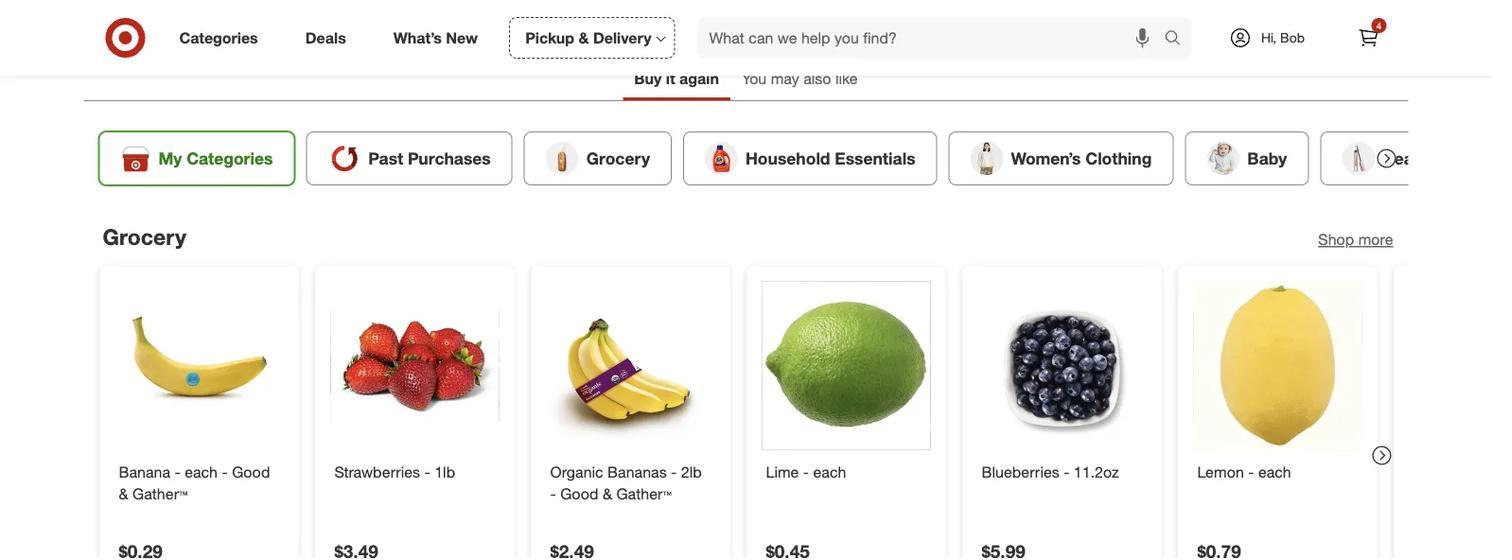 Task type: describe. For each thing, give the bounding box(es) containing it.
buy it again link
[[623, 61, 731, 100]]

more
[[1359, 230, 1394, 249]]

baby button
[[1186, 131, 1310, 185]]

my categories button
[[99, 131, 295, 185]]

strawberries - 1lb
[[335, 463, 455, 481]]

banana - each - good & gather™
[[119, 463, 270, 503]]

clothing
[[1086, 148, 1152, 168]]

new
[[446, 28, 478, 47]]

may
[[771, 70, 800, 88]]

hi,
[[1262, 29, 1277, 46]]

lemon
[[1198, 463, 1245, 481]]

categories inside button
[[187, 148, 273, 168]]

hi, bob
[[1262, 29, 1306, 46]]

- inside lime - each link
[[804, 463, 809, 481]]

good inside "organic bananas - 2lb - good & gather™"
[[561, 485, 599, 503]]

grocery button
[[524, 131, 672, 185]]

0 vertical spatial categories
[[179, 28, 258, 47]]

beauty button
[[1321, 131, 1461, 185]]

deals link
[[289, 17, 370, 59]]

each for lemon
[[1259, 463, 1292, 481]]

it
[[666, 70, 676, 88]]

beauty
[[1383, 148, 1439, 168]]

buy
[[635, 70, 662, 88]]

What can we help you find? suggestions appear below search field
[[698, 17, 1170, 59]]

lime - each
[[766, 463, 847, 481]]

purchases
[[408, 148, 491, 168]]

shop
[[1319, 230, 1355, 249]]

- inside strawberries - 1lb link
[[425, 463, 431, 481]]

bananas
[[608, 463, 667, 481]]

- inside blueberries - 11.2oz link
[[1064, 463, 1070, 481]]

& inside "organic bananas - 2lb - good & gather™"
[[603, 485, 613, 503]]

grocery inside button
[[587, 148, 650, 168]]

past
[[369, 148, 403, 168]]

1 horizontal spatial &
[[579, 28, 589, 47]]

women's clothing
[[1012, 148, 1152, 168]]

blueberries - 11.2oz
[[982, 463, 1120, 481]]

banana
[[119, 463, 170, 481]]

each for banana
[[185, 463, 218, 481]]

& inside "banana - each - good & gather™"
[[119, 485, 128, 503]]

blueberries
[[982, 463, 1060, 481]]

women's
[[1012, 148, 1081, 168]]

4 link
[[1349, 17, 1390, 59]]

again
[[680, 70, 719, 88]]

deals
[[306, 28, 346, 47]]

household essentials button
[[684, 131, 938, 185]]

shop more
[[1319, 230, 1394, 249]]

what's new
[[394, 28, 478, 47]]

0 horizontal spatial grocery
[[103, 223, 186, 250]]

what's new link
[[377, 17, 502, 59]]

pickup
[[526, 28, 575, 47]]

lemon - each
[[1198, 463, 1292, 481]]

household essentials
[[746, 148, 916, 168]]



Task type: vqa. For each thing, say whether or not it's contained in the screenshot.
first I from right
no



Task type: locate. For each thing, give the bounding box(es) containing it.
-
[[175, 463, 181, 481], [222, 463, 228, 481], [425, 463, 431, 481], [671, 463, 677, 481], [804, 463, 809, 481], [1064, 463, 1070, 481], [1249, 463, 1255, 481], [551, 485, 556, 503]]

buy it again
[[635, 70, 719, 88]]

1 horizontal spatial grocery
[[587, 148, 650, 168]]

my
[[159, 148, 182, 168]]

each
[[185, 463, 218, 481], [814, 463, 847, 481], [1259, 463, 1292, 481]]

3 each from the left
[[1259, 463, 1292, 481]]

0 horizontal spatial gather™
[[133, 485, 188, 503]]

baby
[[1248, 148, 1288, 168]]

banana - each - good & gather™ image
[[115, 282, 284, 450], [115, 282, 284, 450]]

1 horizontal spatial gather™
[[617, 485, 672, 503]]

you may also like link
[[731, 61, 870, 100]]

household
[[746, 148, 831, 168]]

bob
[[1281, 29, 1306, 46]]

11.2oz
[[1074, 463, 1120, 481]]

you may also like
[[742, 70, 858, 88]]

& down bananas
[[603, 485, 613, 503]]

organic
[[551, 463, 604, 481]]

blueberries - 11.2oz link
[[982, 462, 1143, 483]]

past purchases button
[[306, 131, 513, 185]]

0 vertical spatial grocery
[[587, 148, 650, 168]]

& right pickup
[[579, 28, 589, 47]]

organic bananas - 2lb - good & gather™ image
[[547, 282, 715, 450], [547, 282, 715, 450]]

shop more button
[[1319, 229, 1394, 250]]

you
[[742, 70, 767, 88]]

strawberries - 1lb image
[[331, 282, 499, 450], [331, 282, 499, 450]]

categories link
[[163, 17, 282, 59]]

lime
[[766, 463, 799, 481]]

0 horizontal spatial each
[[185, 463, 218, 481]]

gather™ down banana
[[133, 485, 188, 503]]

1 gather™ from the left
[[133, 485, 188, 503]]

lemon - each link
[[1198, 462, 1359, 483]]

1 horizontal spatial each
[[814, 463, 847, 481]]

0 horizontal spatial &
[[119, 485, 128, 503]]

each right lemon
[[1259, 463, 1292, 481]]

0 vertical spatial good
[[232, 463, 270, 481]]

lime - each image
[[763, 282, 931, 450], [763, 282, 931, 450]]

&
[[579, 28, 589, 47], [119, 485, 128, 503], [603, 485, 613, 503]]

gather™ inside "organic bananas - 2lb - good & gather™"
[[617, 485, 672, 503]]

blueberries - 11.2oz image
[[978, 282, 1147, 450], [978, 282, 1147, 450]]

essentials
[[835, 148, 916, 168]]

past purchases
[[369, 148, 491, 168]]

4
[[1377, 19, 1382, 31]]

good inside "banana - each - good & gather™"
[[232, 463, 270, 481]]

each right banana
[[185, 463, 218, 481]]

each for lime
[[814, 463, 847, 481]]

good
[[232, 463, 270, 481], [561, 485, 599, 503]]

2 gather™ from the left
[[617, 485, 672, 503]]

2 horizontal spatial each
[[1259, 463, 1292, 481]]

& down banana
[[119, 485, 128, 503]]

organic bananas - 2lb - good & gather™
[[551, 463, 702, 503]]

organic bananas - 2lb - good & gather™ link
[[551, 462, 711, 505]]

gather™ inside "banana - each - good & gather™"
[[133, 485, 188, 503]]

also
[[804, 70, 832, 88]]

banana - each - good & gather™ link
[[119, 462, 280, 505]]

categories
[[179, 28, 258, 47], [187, 148, 273, 168]]

1lb
[[435, 463, 455, 481]]

my categories
[[159, 148, 273, 168]]

grocery down my
[[103, 223, 186, 250]]

- inside lemon - each link
[[1249, 463, 1255, 481]]

2 horizontal spatial &
[[603, 485, 613, 503]]

lemon - each image
[[1194, 282, 1363, 450], [1194, 282, 1363, 450]]

2 each from the left
[[814, 463, 847, 481]]

0 horizontal spatial good
[[232, 463, 270, 481]]

what's
[[394, 28, 442, 47]]

delivery
[[593, 28, 652, 47]]

each inside "banana - each - good & gather™"
[[185, 463, 218, 481]]

1 horizontal spatial good
[[561, 485, 599, 503]]

lime - each link
[[766, 462, 927, 483]]

strawberries
[[335, 463, 420, 481]]

pickup & delivery
[[526, 28, 652, 47]]

like
[[836, 70, 858, 88]]

1 vertical spatial grocery
[[103, 223, 186, 250]]

pickup & delivery link
[[509, 17, 675, 59]]

each right lime
[[814, 463, 847, 481]]

search
[[1156, 30, 1202, 49]]

gather™
[[133, 485, 188, 503], [617, 485, 672, 503]]

gather™ down bananas
[[617, 485, 672, 503]]

1 vertical spatial categories
[[187, 148, 273, 168]]

strawberries - 1lb link
[[335, 462, 496, 483]]

women's clothing button
[[949, 131, 1174, 185]]

1 vertical spatial good
[[561, 485, 599, 503]]

1 each from the left
[[185, 463, 218, 481]]

grocery
[[587, 148, 650, 168], [103, 223, 186, 250]]

2lb
[[681, 463, 702, 481]]

search button
[[1156, 17, 1202, 62]]

grocery down buy
[[587, 148, 650, 168]]



